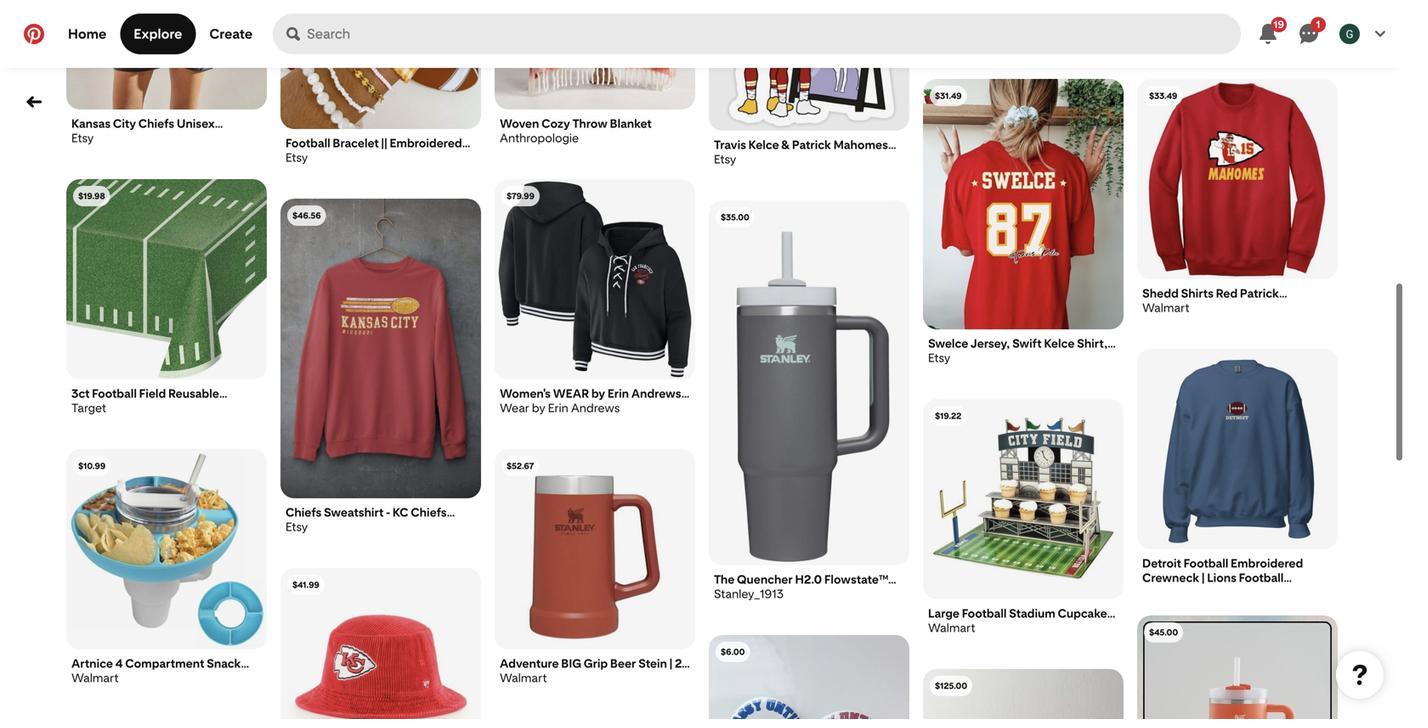 Task type: locate. For each thing, give the bounding box(es) containing it.
walmart link for red patrick mahomes chiefs logo td crew neck sweatshirt size: l.  gender: unisex.  age group: adult.
[[1142, 301, 1333, 315]]

"✨our embroidered detroit football crewneck is the perfect cozy addition to your fall wardrobe! ✨ *not affiliated with the nfl or detroit lions franchise 🤍please see listing photos for reference. sweatshirt comes with the maroon colored football design and white text embroidered on the front, as shown.  💌for different designs or color combinations, please message us! please reference our size chart to ensure proper fit.  for reference, i am typically a size s and prefer the l for a comfy, oversized fit! ⚡️all items are made-to-order and are final sale, no cancellations, returns or exchanges.⚡️  📦please reference \"shipping and return policies\" under this listing for your estimated arrival time and shipping cost. 💌for any questions/concerns regarding your order, please message us and w image
[[1137, 349, 1338, 550]]

etsy for etsy link corresponding to "kansas city chiefs unisex sweatshirt, kansas city football, kansas city chiefs, kc shirt, kansas city shirt, kc chiefs shirt * about us our products are not ready molded products. we sew all of our products ourselves. all our products are carefully sewn according to the size you order. (you can write to us for different size requests.) we embroider the embroidery you want on the size you want and send it to you. we carry out this whole process meticulously and with love. the fabric structure ha image in the left of the page
[[71, 131, 94, 145]]

etsy for football bracelet || embroidered bracelet / game day bracelet / school spirit / adjustable || embroidered bracelet || woven || friendship bracelet bracelet has 3 footballs embroidered on our cream tassel bracelet listing is for (1) tassel football embroidered bracelet stack with our game day embroidered bracelets - sold separately link to our game day bracelet - https://www.etsy.com/listing/1502093642/embroidered-game-day-bracelet-football football bracelet comes as shown in photo all bracelets are designed and curated by estellejoylynn © copyright estellejoylynn, llc's etsy link
[[286, 150, 308, 165]]

etsy for "travis kelce and patrick mahomes ii kansas city chiefs mirror goat nfl football glossy sticker. item description: glossy sticker, 3\" on the largest side. high quality print and a laminated water resistant surface. great for water bottles, laptops and more." image's etsy link
[[714, 152, 736, 167]]

etsy link for "travis kelce and patrick mahomes ii kansas city chiefs mirror goat nfl football glossy sticker. item description: glossy sticker, 3\" on the largest side. high quality print and a laminated water resistant surface. great for water bottles, laptops and more." image
[[714, 152, 904, 167]]

chiefs sweatshirt  - kc chiefs sweatshirt - vintage chiefs sweatshirt - kansas city sweatshirt - retro chiefs sweatshirt - chiefs shirt -- unisex -- 💎product details & sizing ** gildan 18000, unisex heavy blend crewneck sweatshirt ** pre-shrunk 50% cotton/50% polyester made with softer air-jet spun yarn ** size chart can be found on listing photos ** unisex fit, runs true to size ** colors may be slighty brighter in the mockups 👕care instructions ** machine wash cold, inside out, with like colors ** only non-chlorine bleach ** tumble dry low/but hang dry works best ** medium iron ** do not iron graphic ** do not dry clean ⏱️shipping and production time ** production time is 1-5 business days ** shipping time is 2-5 business days 👐feedback ** i would highly appreciate your feedback as a image
[[280, 199, 481, 499]]

19 button
[[1248, 14, 1289, 54]]

woven cozy throw blanket link
[[500, 116, 690, 131]]

football bracelet || embroidered bracelet / game day bracelet / school spirit / adjustable || embroidered bracelet || woven || friendship bracelet bracelet has 3 footballs embroidered on our cream tassel bracelet listing is for (1) tassel football embroidered bracelet stack with our game day embroidered bracelets - sold separately link to our game day bracelet - https://www.etsy.com/listing/1502093642/embroidered-game-day-bracelet-football football bracelet comes as shown in photo all bracelets are designed and curated by estellejoylynn © copyright estellejoylynn, llc image
[[280, 0, 481, 130]]

create link
[[196, 14, 266, 54]]

picks,
[[1189, 16, 1222, 31]]

walmart for walmart 'link' for red patrick mahomes chiefs logo td crew neck sweatshirt size: l.  gender: unisex.  age group: adult.
[[1142, 301, 1189, 315]]

etsy link
[[71, 131, 262, 145], [286, 150, 476, 165], [714, 152, 904, 167], [928, 351, 1119, 365], [286, 520, 476, 535]]

walmart for oktoberfest isn't just a celebrationit's a state of mind. raise a glass to fun with this durable stainless steel beer vessel. it's big enough to hold two cans of beer and keep them cold from the minute you pour to the moment you finish your last sip. a heavy-duty handle lets you keep a firm and steady grip on your drink size: one size.  color: green. image on the left of the page walmart 'link'
[[500, 671, 547, 686]]

walmart link for are you tired of struggling to reach your snacks while on the go? we have the perfect solution for you! with this snack ring, your favorite snacks will always be within easy reach, making your daily adventures even more enjoyable. this snack tray is designed for the stanley 40 oz. with handle! specification: capacity: 5 ounces material: food grade silicone color: white, blue size: 8*8*1.5inch feature: 4 compartment package included: 1 x snack ring size: 20x20x4.
[[71, 671, 262, 686]]

home
[[68, 26, 106, 42]]

walmart link
[[1142, 301, 1333, 315], [928, 621, 1119, 636], [71, 671, 262, 686], [500, 671, 690, 686]]

walmart
[[1142, 301, 1189, 315], [928, 621, 975, 636], [71, 671, 119, 686], [500, 671, 547, 686]]

erin
[[548, 401, 568, 416]]

greg robinson image
[[1339, 24, 1360, 44]]

this contains an image of: swelce jersey, swift kelce shirt, womens chiefs fan shirt, swift chiefs shirt, in my chiefs era shirt, taylors boyfriend shirt, travis kelce image
[[923, 79, 1124, 330]]

everyone's classy until it's time for kick off! this button is 2.25' inch and makes the perfect addition to any outfit! image
[[709, 636, 909, 720]]

Search text field
[[307, 14, 1241, 54]]

search icon image
[[287, 27, 300, 41]]

walmart for walmart 'link' related to are you tired of struggling to reach your snacks while on the go? we have the perfect solution for you! with this snack ring, your favorite snacks will always be within easy reach, making your daily adventures even more enjoyable. this snack tray is designed for the stanley 40 oz. with handle! specification: capacity: 5 ounces material: food grade silicone color: white, blue size: 8*8*1.5inch feature: 4 compartment package included: 1 x snack ring size: 20x20x4.
[[71, 671, 119, 686]]

your new favorite to-go sipper, this stanley tumbler is crafted from recycled stainless steel with double-wall vacuum insulation that keeps your beverages hot, cold and iced for hours. topped with the advanced flowstate™ lid that features a rotating cover with three positions and a straw for easy sips on-the-go. fitted with a handle and cupholder-friendly silhouette. features new favorite 40 oz tumbler from stanley reusable straw comfort grip handle for convenient transport double-wall vacuum in image
[[1137, 616, 1338, 720]]

stanley_1913 link
[[714, 587, 904, 602]]

woven
[[500, 116, 539, 131]]

target
[[71, 401, 106, 416]]

count
[[1241, 16, 1276, 31]]

wear by erin andrews
[[500, 401, 620, 416]]

1
[[1316, 18, 1320, 30]]

throw
[[572, 116, 608, 131]]

explore link
[[120, 14, 196, 54]]

anthropologie
[[500, 131, 579, 145]]

etsy link for "kansas city chiefs unisex sweatshirt, kansas city football, kansas city chiefs, kc shirt, kansas city shirt, kc chiefs shirt * about us our products are not ready molded products. we sew all of our products ourselves. all our products are carefully sewn according to the size you order. (you can write to us for different size requests.) we embroider the embroidery you want on the size you want and send it to you. we carry out this whole process meticulously and with love. the fabric structure ha image in the left of the page
[[71, 131, 262, 145]]

etsy
[[71, 131, 94, 145], [286, 150, 308, 165], [714, 152, 736, 167], [928, 351, 950, 365], [286, 520, 308, 535]]

kansas city chiefs '47 thick cord bucket hat - red image
[[280, 569, 481, 720]]

1 button
[[1289, 14, 1329, 54]]

andrews
[[571, 401, 620, 416]]

walmart for walmart 'link' associated with show off your game-winning cupcakes in style! this large football stadium cupcake holder is the perfect party decoration to display your team spirit. use this foam cupcake holder as a centerpiece at your team's victory celebration and bring it to life with accents in your team colors! it's perfect for holding party favors as well as cupcakes. find more ways to dress your cupcakes up for some tasty team spirit on our website. 21" x 17 3/4" x 17 3/8". simple assembly required. size: one size.  col "image"
[[928, 621, 975, 636]]

football picks, 36 count
[[1142, 16, 1276, 31]]

are you tired of struggling to reach your snacks while on the go? we have the perfect solution for you! with this snack ring, your favorite snacks will always be within easy reach, making your daily adventures even more enjoyable. this snack tray is designed for the stanley 40 oz. with handle! specification: capacity: 5 ounces material: food grade silicone color: white, blue size: 8*8*1.5inch feature: 4 compartment package included: 1 x snack ring size: 20x20x4. image
[[66, 450, 267, 650]]



Task type: describe. For each thing, give the bounding box(es) containing it.
cozy
[[541, 116, 570, 131]]

etsy link for football bracelet || embroidered bracelet / game day bracelet / school spirit / adjustable || embroidered bracelet || woven || friendship bracelet bracelet has 3 footballs embroidered on our cream tassel bracelet listing is for (1) tassel football embroidered bracelet stack with our game day embroidered bracelets - sold separately link to our game day bracelet - https://www.etsy.com/listing/1502093642/embroidered-game-day-bracelet-football football bracelet comes as shown in photo all bracelets are designed and curated by estellejoylynn © copyright estellejoylynn, llc
[[286, 150, 476, 165]]

walmart link for show off your game-winning cupcakes in style! this large football stadium cupcake holder is the perfect party decoration to display your team spirit. use this foam cupcake holder as a centerpiece at your team's victory celebration and bring it to life with accents in your team colors! it's perfect for holding party favors as well as cupcakes. find more ways to dress your cupcakes up for some tasty team spirit on our website. 21" x 17 3/4" x 17 3/8". simple assembly required. size: one size.  col "image"
[[928, 621, 1119, 636]]

etsy for etsy link corresponding to chiefs sweatshirt  - kc chiefs sweatshirt - vintage chiefs sweatshirt - kansas city sweatshirt - retro chiefs sweatshirt - chiefs shirt -- unisex -- 💎product details & sizing ** gildan 18000, unisex heavy blend crewneck sweatshirt ** pre-shrunk 50% cotton/50% polyester made with softer air-jet spun yarn ** size chart can be found on listing photos ** unisex fit, runs true to size ** colors may be slighty brighter in the mockups 👕care instructions ** machine wash cold, inside out, with like colors ** only non-chlorine bleach ** tumble dry low/but hang dry works best ** medium iron ** do not iron graphic ** do not dry clean ⏱️shipping and production time ** production time is 1-5 business days ** shipping time is 2-5 business days 👐feedback ** i would highly appreciate your feedback as a
[[286, 520, 308, 535]]

19
[[1274, 18, 1284, 30]]

etsy for this contains an image of: swelce jersey, swift kelce shirt, womens chiefs fan shirt, swift chiefs shirt, in my chiefs era shirt, taylors boyfriend shirt, travis kelce's etsy link
[[928, 351, 950, 365]]

home link
[[54, 14, 120, 54]]

walmart link for oktoberfest isn't just a celebrationit's a state of mind. raise a glass to fun with this durable stainless steel beer vessel. it's big enough to hold two cans of beer and keep them cold from the minute you pour to the moment you finish your last sip. a heavy-duty handle lets you keep a firm and steady grip on your drink size: one size.  color: green. image on the left of the page
[[500, 671, 690, 686]]

by
[[532, 401, 545, 416]]

show off your game-winning cupcakes in style! this large football stadium cupcake holder is the perfect party decoration to display your team spirit. use this foam cupcake holder as a centerpiece at your team's victory celebration and bring it to life with accents in your team colors! it's perfect for holding party favors as well as cupcakes. find more ways to dress your cupcakes up for some tasty team spirit on our website. 21" x 17 3/4" x 17 3/8". simple assembly required. size: one size.  col image
[[923, 399, 1124, 600]]

blanket
[[610, 116, 652, 131]]

target link
[[71, 401, 262, 416]]

create
[[209, 26, 253, 42]]

celebrate another team victory with this football field plastic tablecloth. featuring a turf football field design, this tablecloth is the perfect addition to your game day celebration. measuring 54" x 108" and sold in packs of 3, this tablecloth can be paired with any other party supplies. image
[[66, 179, 267, 380]]

explore
[[134, 26, 182, 42]]

oktoberfest isn't just a celebrationit's a state of mind. raise a glass to fun with this durable stainless steel beer vessel. it's big enough to hold two cans of beer and keep them cold from the minute you pour to the moment you finish your last sip. a heavy-duty handle lets you keep a firm and steady grip on your drink size: one size.  color: green. image
[[495, 450, 695, 650]]

"travis kelce and patrick mahomes ii kansas city chiefs mirror goat nfl football glossy sticker. item description: glossy sticker, 3\" on the largest side. high quality print and a laminated water resistant surface. great for water bottles, laptops and more." image
[[709, 0, 909, 132]]

wear by erin andrews link
[[500, 401, 690, 416]]

stanley_1913
[[714, 587, 784, 602]]

etsy link for this contains an image of: swelce jersey, swift kelce shirt, womens chiefs fan shirt, swift chiefs shirt, in my chiefs era shirt, taylors boyfriend shirt, travis kelce
[[928, 351, 1119, 365]]

football picks, 36 count link
[[1142, 16, 1333, 31]]

this extra-large handknit throw is crafted with chunky yarn for a surprisingly light and soft feel. the classic cable stitch feels cozy and familiar, just like wrapping up in your favorite sweater. knitted of 100% acrylic. yarn-dyed for rich, lasting color. standard 100 by oeko-tex(r) certified. tested in an independent lab and verified to be safe from over 350 harmful substances. imported. image
[[923, 670, 1124, 720]]

woven cozy throw blanket anthropologie
[[500, 116, 652, 145]]

sport fashion-forward san francisco 49ers outerwear with this lace-up hoodie from wear by erin andrews. it features san francisco 49ers details accentuated by the striped trim in coordinating colors. fleecing adds an extra layer of softness and cozy warmth to this comfy pullover. lace-up hooded material: 80% cotton/20% polyester officially licensed pullover cropped hem long sleeve machine wash with garment inside out, tumble dry low midweight hoodie suitable for moderate temperatures fleece lini image
[[495, 179, 695, 380]]

woven cozy throw blanket image
[[495, 0, 695, 110]]

shop stanley insulated drinkware & gear! quencher h2.0 travel tumbler lets you sip 30oz of your favorite drink through a reusable straw. image
[[709, 201, 909, 566]]

anthropologie link
[[500, 131, 690, 145]]

red patrick mahomes chiefs logo td crew neck sweatshirt size: l.  gender: unisex.  age group: adult. image
[[1137, 79, 1338, 280]]

football
[[1142, 16, 1187, 31]]

etsy link for chiefs sweatshirt  - kc chiefs sweatshirt - vintage chiefs sweatshirt - kansas city sweatshirt - retro chiefs sweatshirt - chiefs shirt -- unisex -- 💎product details & sizing ** gildan 18000, unisex heavy blend crewneck sweatshirt ** pre-shrunk 50% cotton/50% polyester made with softer air-jet spun yarn ** size chart can be found on listing photos ** unisex fit, runs true to size ** colors may be slighty brighter in the mockups 👕care instructions ** machine wash cold, inside out, with like colors ** only non-chlorine bleach ** tumble dry low/but hang dry works best ** medium iron ** do not iron graphic ** do not dry clean ⏱️shipping and production time ** production time is 1-5 business days ** shipping time is 2-5 business days 👐feedback ** i would highly appreciate your feedback as a
[[286, 520, 476, 535]]

wear
[[500, 401, 529, 416]]

"kansas city chiefs unisex sweatshirt, kansas city football, kansas city chiefs, kc shirt, kansas city shirt, kc chiefs shirt * about us our products are not ready molded products. we sew all of our products ourselves. all our products are carefully sewn according to the size you order. (you can write to us for different size requests.) we embroider the embroidery you want on the size you want and send it to you. we carry out this whole process meticulously and with love. the fabric structure ha image
[[66, 0, 267, 110]]

36
[[1224, 16, 1239, 31]]



Task type: vqa. For each thing, say whether or not it's contained in the screenshot.
WALMART corresponding to Oktoberfest isn't just a celebrationit's a state of mind. Raise a glass to fun with this durable stainless steel beer vessel. It's big enough to hold two cans of beer and keep them cold from the minute you pour to the moment you finish your last sip. A heavy-duty handle lets you keep a firm and steady grip on your drink Size: One Size.  Color: Green. image in the bottom of the page the Walmart Link
yes



